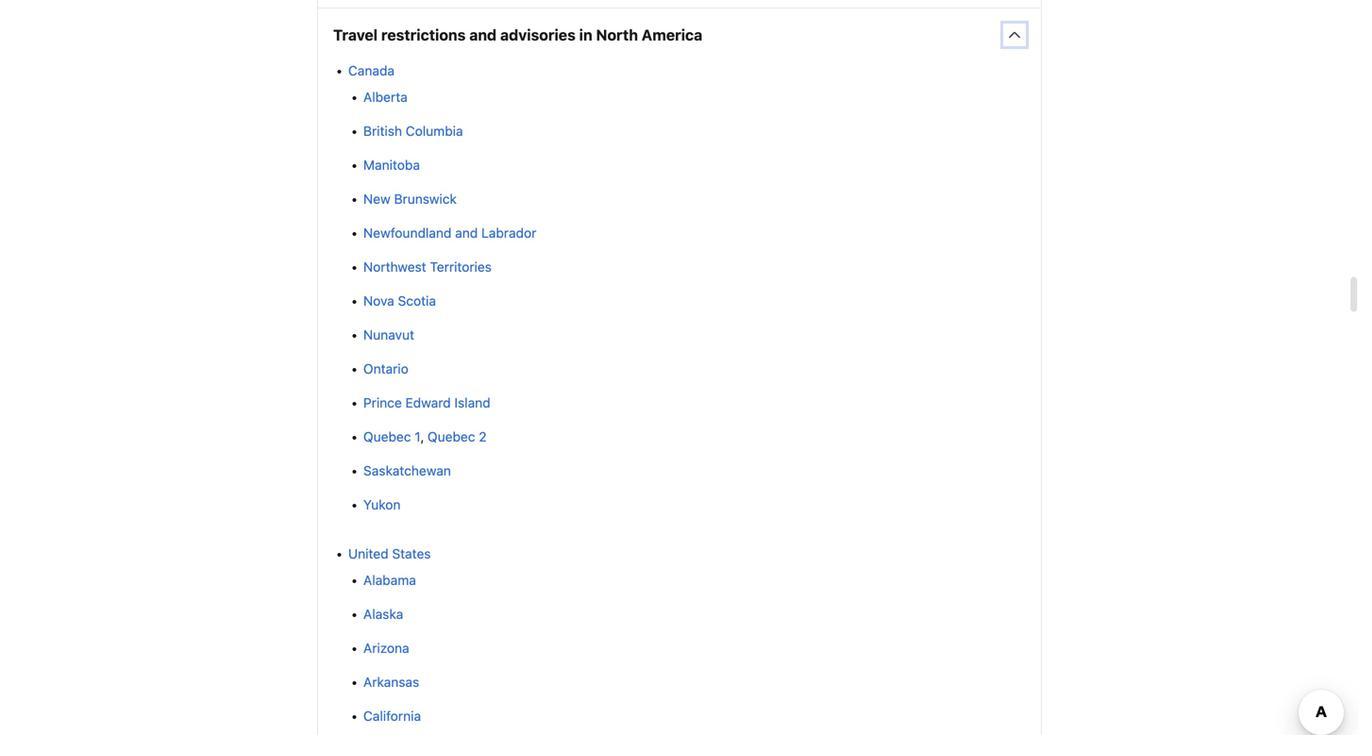 Task type: describe. For each thing, give the bounding box(es) containing it.
british columbia
[[364, 123, 463, 139]]

travel
[[333, 26, 378, 44]]

ontario link
[[364, 361, 409, 377]]

2 quebec from the left
[[428, 429, 476, 445]]

newfoundland and labrador link
[[364, 225, 537, 241]]

,
[[421, 430, 424, 444]]

alberta
[[364, 89, 408, 105]]

canada link
[[348, 63, 395, 79]]

brunswick
[[394, 191, 457, 207]]

prince edward island
[[364, 395, 491, 411]]

edward
[[406, 395, 451, 411]]

alberta link
[[364, 89, 408, 105]]

in
[[580, 26, 593, 44]]

new brunswick link
[[364, 191, 457, 207]]

saskatchewan
[[364, 463, 451, 479]]

states
[[392, 546, 431, 562]]

arizona link
[[364, 641, 410, 657]]

yukon link
[[364, 497, 401, 513]]

1 vertical spatial and
[[455, 225, 478, 241]]

1
[[415, 429, 421, 445]]

alaska link
[[364, 607, 404, 623]]

1 quebec from the left
[[364, 429, 411, 445]]

alabama
[[364, 573, 416, 589]]

newfoundland
[[364, 225, 452, 241]]

prince edward island link
[[364, 395, 491, 411]]

nunavut
[[364, 327, 415, 343]]

arizona
[[364, 641, 410, 657]]

territories
[[430, 259, 492, 275]]

manitoba link
[[364, 157, 420, 173]]

yukon
[[364, 497, 401, 513]]

new brunswick
[[364, 191, 457, 207]]

nova scotia
[[364, 293, 436, 309]]

quebec 2 link
[[428, 429, 487, 445]]

north
[[596, 26, 638, 44]]

manitoba
[[364, 157, 420, 173]]

united states
[[348, 546, 431, 562]]

advisories
[[501, 26, 576, 44]]

labrador
[[482, 225, 537, 241]]

united
[[348, 546, 389, 562]]

restrictions
[[381, 26, 466, 44]]

alaska
[[364, 607, 404, 623]]



Task type: locate. For each thing, give the bounding box(es) containing it.
california link
[[364, 709, 421, 725]]

island
[[455, 395, 491, 411]]

and left 'advisories'
[[470, 26, 497, 44]]

travel restrictions and advisories in north america
[[333, 26, 703, 44]]

canada
[[348, 63, 395, 79]]

scotia
[[398, 293, 436, 309]]

arkansas
[[364, 675, 420, 691]]

newfoundland and labrador
[[364, 225, 537, 241]]

united states link
[[348, 546, 431, 562]]

new
[[364, 191, 391, 207]]

british
[[364, 123, 402, 139]]

1 horizontal spatial quebec
[[428, 429, 476, 445]]

alabama link
[[364, 573, 416, 589]]

saskatchewan link
[[364, 463, 451, 479]]

0 vertical spatial and
[[470, 26, 497, 44]]

0 horizontal spatial quebec
[[364, 429, 411, 445]]

nova scotia link
[[364, 293, 436, 309]]

nova
[[364, 293, 395, 309]]

british columbia link
[[364, 123, 463, 139]]

arkansas link
[[364, 675, 420, 691]]

nunavut link
[[364, 327, 415, 343]]

quebec 1 , quebec 2
[[364, 429, 487, 445]]

quebec left 1
[[364, 429, 411, 445]]

prince
[[364, 395, 402, 411]]

columbia
[[406, 123, 463, 139]]

northwest territories link
[[364, 259, 492, 275]]

quebec right ,
[[428, 429, 476, 445]]

and inside travel restrictions and advisories in north america dropdown button
[[470, 26, 497, 44]]

travel restrictions and advisories in north america button
[[318, 9, 1042, 62]]

2
[[479, 429, 487, 445]]

northwest territories
[[364, 259, 492, 275]]

region
[[318, 0, 1042, 8]]

america
[[642, 26, 703, 44]]

quebec 1 link
[[364, 429, 421, 445]]

and
[[470, 26, 497, 44], [455, 225, 478, 241]]

and up territories
[[455, 225, 478, 241]]

ontario
[[364, 361, 409, 377]]

california
[[364, 709, 421, 725]]

quebec
[[364, 429, 411, 445], [428, 429, 476, 445]]

northwest
[[364, 259, 427, 275]]



Task type: vqa. For each thing, say whether or not it's contained in the screenshot.
How much does it cost to rent medium car in the United States?'s does
no



